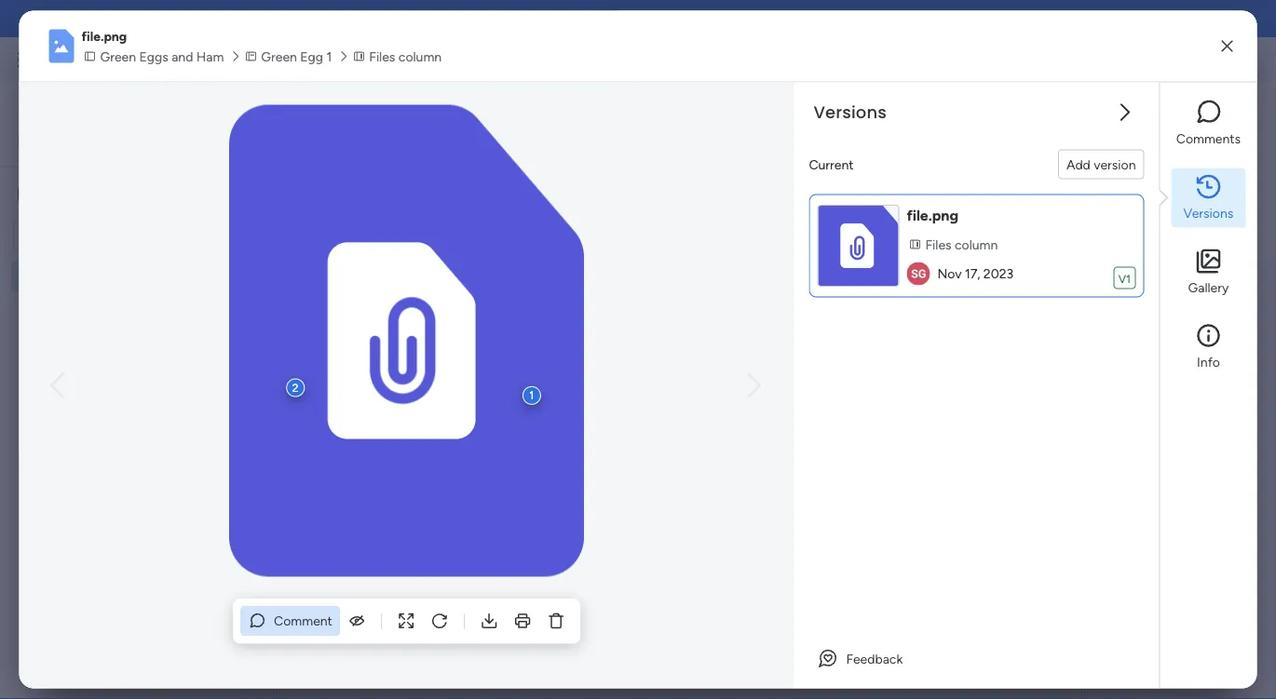 Task type: describe. For each thing, give the bounding box(es) containing it.
v1
[[1119, 272, 1131, 285]]

green eggs and ham button
[[82, 46, 230, 66]]

comments button
[[1172, 93, 1246, 153]]

management
[[188, 49, 289, 70]]

monday
[[83, 49, 147, 70]]

2
[[292, 381, 299, 395]]

1 horizontal spatial green eggs and ham
[[283, 100, 520, 131]]

of right track at top
[[709, 137, 721, 153]]

ham inside green eggs and ham button
[[196, 48, 224, 64]]

owners,
[[494, 137, 540, 153]]

autopilot image
[[1105, 166, 1121, 190]]

nov
[[938, 266, 962, 282]]

email for change email address
[[911, 10, 944, 27]]

eggs inside button
[[139, 48, 168, 64]]

address:
[[446, 10, 498, 27]]

files for right files column button
[[926, 236, 952, 252]]

m
[[21, 186, 33, 202]]

change
[[859, 10, 908, 27]]

invite / 1 button
[[1119, 101, 1211, 130]]

m button
[[13, 178, 185, 210]]

download image
[[1029, 275, 1048, 293]]

showing 1 out of 1 file
[[304, 309, 431, 325]]

comment button
[[240, 607, 340, 637]]

plans
[[351, 52, 382, 68]]

gallery layout group
[[944, 269, 1015, 300]]

green for green egg 1 button
[[261, 48, 297, 64]]

samiamgreeneggsnham27@gmail.com
[[502, 10, 744, 27]]

manage any type of project. assign owners, set timelines and keep track of where your project stands. button
[[282, 134, 908, 157]]

Green Eggs and Ham field
[[279, 100, 525, 131]]

gallery
[[1188, 279, 1229, 295]]

/
[[1189, 108, 1194, 123]]

file .png
[[907, 207, 959, 224]]

please
[[283, 10, 323, 27]]

file.png
[[82, 28, 127, 44]]

0 vertical spatial files column button
[[351, 46, 447, 66]]

gallery button
[[1172, 242, 1246, 302]]

manage
[[285, 137, 331, 153]]

view
[[515, 171, 542, 187]]

select product image
[[17, 50, 35, 69]]

column for topmost files column button
[[399, 48, 442, 64]]

feedback button
[[809, 644, 910, 674]]

stands.
[[838, 137, 880, 153]]

blank view button
[[467, 164, 556, 194]]

info
[[1197, 354, 1220, 370]]

your inside button
[[764, 137, 790, 153]]

and inside manage any type of project. assign owners, set timelines and keep track of where your project stands. button
[[620, 137, 642, 153]]

versions inside the versions button
[[1184, 205, 1234, 221]]

see plans button
[[301, 46, 390, 74]]

change email address link
[[859, 10, 997, 27]]

column for right files column button
[[955, 236, 998, 252]]

address
[[948, 10, 997, 27]]

1 horizontal spatial files column button
[[907, 234, 1004, 255]]

resend email link
[[761, 10, 844, 27]]

add
[[1067, 156, 1091, 172]]

1 horizontal spatial and
[[416, 100, 460, 131]]

files for topmost files column button
[[369, 48, 395, 64]]

add version button
[[1058, 149, 1144, 179]]

feedback
[[846, 651, 903, 667]]

comments
[[1176, 130, 1241, 146]]

of for file
[[389, 309, 402, 325]]

sam green image
[[907, 262, 930, 285]]

options image
[[1222, 103, 1245, 126]]

info button
[[1172, 317, 1246, 377]]

1 horizontal spatial eggs
[[356, 100, 410, 131]]

1 email from the left
[[409, 10, 442, 27]]

change email address
[[859, 10, 997, 27]]

timelines
[[564, 137, 617, 153]]

any
[[335, 137, 355, 153]]



Task type: vqa. For each thing, say whether or not it's contained in the screenshot.
the version
yes



Task type: locate. For each thing, give the bounding box(es) containing it.
eggs
[[139, 48, 168, 64], [356, 100, 410, 131]]

invite
[[1153, 108, 1186, 123]]

comment
[[274, 614, 332, 630]]

0 horizontal spatial email
[[409, 10, 442, 27]]

files column
[[369, 48, 442, 64], [926, 236, 998, 252]]

1 vertical spatial files column button
[[907, 234, 1004, 255]]

type
[[359, 137, 385, 153]]

project.
[[404, 137, 449, 153]]

showing
[[304, 309, 355, 325]]

file up sam green image
[[907, 207, 929, 224]]

and inside green eggs and ham button
[[172, 48, 193, 64]]

files column button
[[351, 46, 447, 66], [907, 234, 1004, 255]]

and left keep
[[620, 137, 642, 153]]

email right change
[[911, 10, 944, 27]]

ham
[[196, 48, 224, 64], [466, 100, 520, 131]]

0 horizontal spatial eggs
[[139, 48, 168, 64]]

0 horizontal spatial files column
[[369, 48, 442, 64]]

1 vertical spatial column
[[955, 236, 998, 252]]

add version
[[1067, 156, 1136, 172]]

0 horizontal spatial your
[[378, 10, 406, 27]]

of right type
[[388, 137, 401, 153]]

email right resend
[[811, 10, 844, 27]]

email
[[409, 10, 442, 27], [811, 10, 844, 27], [911, 10, 944, 27]]

email left address:
[[409, 10, 442, 27]]

sam green image
[[1224, 45, 1254, 75]]

email for resend email
[[811, 10, 844, 27]]

1 vertical spatial ham
[[466, 100, 520, 131]]

versions button
[[1172, 168, 1246, 228]]

your
[[378, 10, 406, 27], [764, 137, 790, 153]]

0 horizontal spatial files
[[369, 48, 395, 64]]

1 horizontal spatial email
[[811, 10, 844, 27]]

confirm
[[326, 10, 375, 27]]

keep
[[645, 137, 673, 153]]

and up project.
[[416, 100, 460, 131]]

1 vertical spatial and
[[416, 100, 460, 131]]

your right confirm
[[378, 10, 406, 27]]

1 vertical spatial files column
[[926, 236, 998, 252]]

0 vertical spatial green eggs and ham
[[100, 48, 224, 64]]

green down file.png
[[100, 48, 136, 64]]

versions
[[814, 100, 887, 124], [1184, 205, 1234, 221]]

0 horizontal spatial and
[[172, 48, 193, 64]]

.png
[[929, 207, 959, 224]]

out
[[366, 309, 386, 325]]

2 horizontal spatial email
[[911, 10, 944, 27]]

2 vertical spatial and
[[620, 137, 642, 153]]

0 vertical spatial files
[[369, 48, 395, 64]]

where
[[724, 137, 761, 153]]

of inside main content
[[389, 309, 402, 325]]

0 vertical spatial column
[[399, 48, 442, 64]]

1 horizontal spatial versions
[[1184, 205, 1234, 221]]

column right "plans"
[[399, 48, 442, 64]]

17,
[[965, 266, 980, 282]]

my work image
[[17, 132, 34, 149]]

None search field
[[304, 269, 473, 299]]

versions down collapse board header icon
[[1184, 205, 1234, 221]]

showing 1 out of 1 file main content
[[247, 200, 1276, 700]]

ham right work
[[196, 48, 224, 64]]

0 horizontal spatial files column button
[[351, 46, 447, 66]]

files column up green eggs and ham field
[[369, 48, 442, 64]]

3 email from the left
[[911, 10, 944, 27]]

manage any type of project. assign owners, set timelines and keep track of where your project stands.
[[285, 137, 880, 153]]

track
[[676, 137, 706, 153]]

files column button up green eggs and ham field
[[351, 46, 447, 66]]

green for green eggs and ham button
[[100, 48, 136, 64]]

1 vertical spatial your
[[764, 137, 790, 153]]

invite / 1
[[1153, 108, 1203, 123]]

green up manage
[[283, 100, 351, 131]]

1 horizontal spatial files
[[926, 236, 952, 252]]

green eggs and ham down file.png
[[100, 48, 224, 64]]

automate
[[1129, 171, 1187, 187]]

and
[[172, 48, 193, 64], [416, 100, 460, 131], [620, 137, 642, 153]]

1 horizontal spatial your
[[764, 137, 790, 153]]

1
[[327, 48, 332, 64], [1197, 108, 1203, 123], [358, 309, 363, 325], [405, 309, 410, 325], [529, 389, 534, 402]]

green left egg
[[261, 48, 297, 64]]

egg
[[300, 48, 323, 64]]

please confirm your email address: samiamgreeneggsnham27@gmail.com
[[283, 10, 744, 27]]

2023
[[984, 266, 1014, 282]]

blank
[[481, 171, 512, 187]]

versions up stands. on the right of page
[[814, 100, 887, 124]]

2 email from the left
[[811, 10, 844, 27]]

assign
[[452, 137, 491, 153]]

and right monday
[[172, 48, 193, 64]]

ham up assign
[[466, 100, 520, 131]]

2 horizontal spatial and
[[620, 137, 642, 153]]

files right see
[[369, 48, 395, 64]]

1 vertical spatial versions
[[1184, 205, 1234, 221]]

1 horizontal spatial column
[[955, 236, 998, 252]]

0 vertical spatial eggs
[[139, 48, 168, 64]]

0 vertical spatial and
[[172, 48, 193, 64]]

resend email
[[761, 10, 844, 27]]

0 horizontal spatial file
[[414, 309, 431, 325]]

files down .png
[[926, 236, 952, 252]]

see
[[326, 52, 348, 68]]

green egg 1 button
[[243, 46, 338, 66]]

1 horizontal spatial ham
[[466, 100, 520, 131]]

file inside main content
[[414, 309, 431, 325]]

list box
[[0, 257, 238, 544]]

1 horizontal spatial files column
[[926, 236, 998, 252]]

file right out
[[414, 309, 431, 325]]

Search field
[[532, 215, 588, 242]]

green eggs and ham
[[100, 48, 224, 64], [283, 100, 520, 131]]

collapse board header image
[[1229, 171, 1244, 186]]

your right where
[[764, 137, 790, 153]]

project
[[793, 137, 835, 153]]

0 horizontal spatial green eggs and ham
[[100, 48, 224, 64]]

green egg 1
[[261, 48, 332, 64]]

0 vertical spatial your
[[378, 10, 406, 27]]

0 horizontal spatial versions
[[814, 100, 887, 124]]

files column button up nov
[[907, 234, 1004, 255]]

of right out
[[389, 309, 402, 325]]

0 horizontal spatial column
[[399, 48, 442, 64]]

files column up 17,
[[926, 236, 998, 252]]

file
[[907, 207, 929, 224], [414, 309, 431, 325]]

1 vertical spatial files
[[926, 236, 952, 252]]

1 vertical spatial file
[[414, 309, 431, 325]]

1 vertical spatial eggs
[[356, 100, 410, 131]]

of
[[388, 137, 401, 153], [709, 137, 721, 153], [389, 309, 402, 325]]

version
[[1094, 156, 1136, 172]]

search image
[[451, 277, 466, 292]]

current
[[809, 156, 854, 172]]

0 vertical spatial files column
[[369, 48, 442, 64]]

option
[[0, 260, 238, 264]]

1 vertical spatial green eggs and ham
[[283, 100, 520, 131]]

column
[[399, 48, 442, 64], [955, 236, 998, 252]]

0 vertical spatial file
[[907, 207, 929, 224]]

0 vertical spatial ham
[[196, 48, 224, 64]]

column up nov 17, 2023
[[955, 236, 998, 252]]

filter by anything image
[[771, 217, 793, 240]]

Search for files search field
[[304, 269, 473, 299]]

0 horizontal spatial ham
[[196, 48, 224, 64]]

blank view
[[481, 171, 542, 187]]

nov 17, 2023
[[938, 266, 1014, 282]]

workspace image
[[18, 184, 36, 204]]

monday work management
[[83, 49, 289, 70]]

files
[[369, 48, 395, 64], [926, 236, 952, 252]]

resend
[[761, 10, 808, 27]]

see plans
[[326, 52, 382, 68]]

work
[[151, 49, 184, 70]]

green eggs and ham inside button
[[100, 48, 224, 64]]

green
[[100, 48, 136, 64], [261, 48, 297, 64], [283, 100, 351, 131]]

0 vertical spatial versions
[[814, 100, 887, 124]]

green eggs and ham up project.
[[283, 100, 520, 131]]

of for assign
[[388, 137, 401, 153]]

1 horizontal spatial file
[[907, 207, 929, 224]]

set
[[543, 137, 561, 153]]

home image
[[17, 99, 35, 117]]



